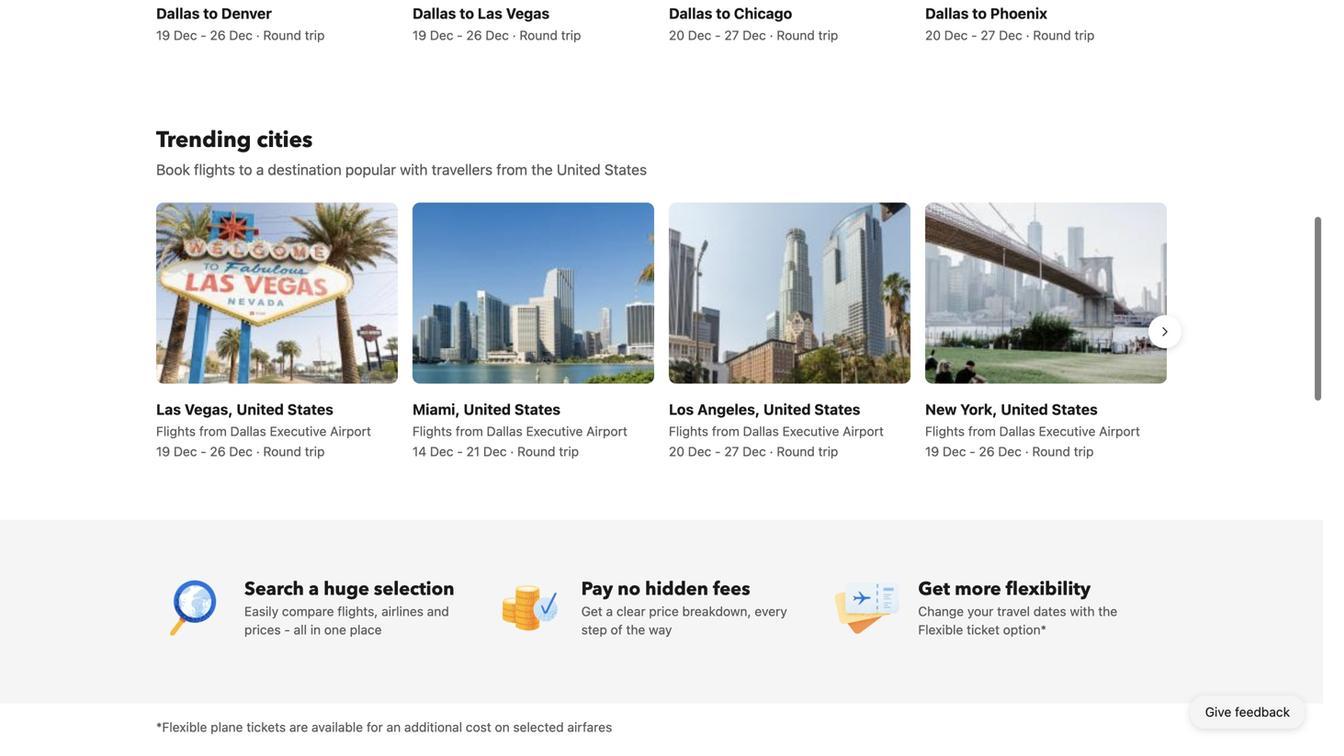 Task type: locate. For each thing, give the bounding box(es) containing it.
united inside "new york, united states flights from dallas executive airport 19 dec - 26 dec · round trip"
[[1001, 401, 1048, 418]]

popular
[[345, 161, 396, 178]]

flights for las
[[156, 424, 196, 439]]

4 executive from the left
[[1039, 424, 1096, 439]]

give
[[1205, 704, 1232, 720]]

executive for los angeles, united states
[[782, 424, 839, 439]]

round inside "dallas to phoenix 20 dec - 27 dec · round trip"
[[1033, 27, 1071, 42]]

breakdown,
[[682, 604, 751, 619]]

los
[[669, 401, 694, 418]]

a inside the pay no hidden fees get a clear price breakdown, every step of the way
[[606, 604, 613, 619]]

from down vegas,
[[199, 424, 227, 439]]

from inside los angeles, united states flights from dallas executive airport 20 dec - 27 dec · round trip
[[712, 424, 740, 439]]

executive inside "new york, united states flights from dallas executive airport 19 dec - 26 dec · round trip"
[[1039, 424, 1096, 439]]

to inside 'dallas to las vegas 19 dec - 26 dec · round trip'
[[460, 4, 474, 22]]

airport inside los angeles, united states flights from dallas executive airport 20 dec - 27 dec · round trip
[[843, 424, 884, 439]]

airport for los angeles, united states
[[843, 424, 884, 439]]

1 vertical spatial get
[[581, 604, 603, 619]]

· inside the miami, united states flights from dallas executive airport 14 dec - 21 dec · round trip
[[510, 444, 514, 459]]

1 horizontal spatial las
[[478, 4, 503, 22]]

las left vegas
[[478, 4, 503, 22]]

- inside search a huge selection easily compare flights, airlines and prices - all in one place
[[284, 622, 290, 637]]

flights inside "las vegas, united states flights from dallas executive airport 19 dec - 26 dec · round trip"
[[156, 424, 196, 439]]

3 executive from the left
[[782, 424, 839, 439]]

1 horizontal spatial get
[[918, 577, 950, 602]]

0 vertical spatial las
[[478, 4, 503, 22]]

get more flexibility change your travel dates with the flexible ticket option*
[[918, 577, 1118, 637]]

on
[[495, 720, 510, 735]]

states inside trending cities book flights to a destination popular with travellers from the united states
[[605, 161, 647, 178]]

to inside 'dallas to denver 19 dec - 26 dec · round trip'
[[203, 4, 218, 22]]

with inside trending cities book flights to a destination popular with travellers from the united states
[[400, 161, 428, 178]]

4 flights from the left
[[925, 424, 965, 439]]

vegas
[[506, 4, 550, 22]]

to right flights
[[239, 161, 252, 178]]

all
[[294, 622, 307, 637]]

to left phoenix
[[972, 4, 987, 22]]

round inside "las vegas, united states flights from dallas executive airport 19 dec - 26 dec · round trip"
[[263, 444, 301, 459]]

to inside "dallas to phoenix 20 dec - 27 dec · round trip"
[[972, 4, 987, 22]]

get up 'step' at the left bottom of page
[[581, 604, 603, 619]]

with right the dates
[[1070, 604, 1095, 619]]

2 horizontal spatial a
[[606, 604, 613, 619]]

from up 21
[[456, 424, 483, 439]]

plane
[[211, 720, 243, 735]]

27 down chicago
[[724, 27, 739, 42]]

flexibility
[[1006, 577, 1091, 602]]

27 down angeles, on the bottom of the page
[[724, 444, 739, 459]]

1 horizontal spatial a
[[309, 577, 319, 602]]

0 vertical spatial get
[[918, 577, 950, 602]]

united
[[557, 161, 601, 178], [237, 401, 284, 418], [464, 401, 511, 418], [764, 401, 811, 418], [1001, 401, 1048, 418]]

the right the dates
[[1098, 604, 1118, 619]]

trip inside "dallas to phoenix 20 dec - 27 dec · round trip"
[[1075, 27, 1095, 42]]

flights down new
[[925, 424, 965, 439]]

from inside the miami, united states flights from dallas executive airport 14 dec - 21 dec · round trip
[[456, 424, 483, 439]]

1 vertical spatial a
[[309, 577, 319, 602]]

dallas to chicago 20 dec - 27 dec · round trip
[[669, 4, 838, 42]]

1 executive from the left
[[270, 424, 327, 439]]

the right travellers
[[531, 161, 553, 178]]

with
[[400, 161, 428, 178], [1070, 604, 1095, 619]]

0 vertical spatial with
[[400, 161, 428, 178]]

to left 'denver'
[[203, 4, 218, 22]]

executive inside los angeles, united states flights from dallas executive airport 20 dec - 27 dec · round trip
[[782, 424, 839, 439]]

airport inside "new york, united states flights from dallas executive airport 19 dec - 26 dec · round trip"
[[1099, 424, 1140, 439]]

selection
[[374, 577, 454, 602]]

round
[[263, 27, 301, 42], [520, 27, 558, 42], [777, 27, 815, 42], [1033, 27, 1071, 42], [263, 444, 301, 459], [517, 444, 556, 459], [777, 444, 815, 459], [1032, 444, 1070, 459]]

huge
[[324, 577, 369, 602]]

united for los angeles, united states
[[764, 401, 811, 418]]

airport inside the miami, united states flights from dallas executive airport 14 dec - 21 dec · round trip
[[586, 424, 627, 439]]

1 vertical spatial las
[[156, 401, 181, 418]]

20
[[669, 27, 685, 42], [925, 27, 941, 42], [669, 444, 685, 459]]

fees
[[713, 577, 750, 602]]

0 horizontal spatial get
[[581, 604, 603, 619]]

states
[[605, 161, 647, 178], [287, 401, 334, 418], [514, 401, 561, 418], [814, 401, 861, 418], [1052, 401, 1098, 418]]

step
[[581, 622, 607, 637]]

flights inside los angeles, united states flights from dallas executive airport 20 dec - 27 dec · round trip
[[669, 424, 708, 439]]

the inside trending cities book flights to a destination popular with travellers from the united states
[[531, 161, 553, 178]]

· inside dallas to chicago 20 dec - 27 dec · round trip
[[770, 27, 773, 42]]

new york, united states flights from dallas executive airport 19 dec - 26 dec · round trip
[[925, 401, 1140, 459]]

trip inside "new york, united states flights from dallas executive airport 19 dec - 26 dec · round trip"
[[1074, 444, 1094, 459]]

trending cities book flights to a destination popular with travellers from the united states
[[156, 125, 647, 178]]

20 inside dallas to chicago 20 dec - 27 dec · round trip
[[669, 27, 685, 42]]

trip inside dallas to chicago 20 dec - 27 dec · round trip
[[818, 27, 838, 42]]

airport for new york, united states
[[1099, 424, 1140, 439]]

1 vertical spatial with
[[1070, 604, 1095, 619]]

destination
[[268, 161, 342, 178]]

2 executive from the left
[[526, 424, 583, 439]]

the down clear
[[626, 622, 645, 637]]

-
[[201, 27, 206, 42], [457, 27, 463, 42], [715, 27, 721, 42], [971, 27, 977, 42], [201, 444, 206, 459], [457, 444, 463, 459], [715, 444, 721, 459], [970, 444, 976, 459], [284, 622, 290, 637]]

0 horizontal spatial a
[[256, 161, 264, 178]]

0 horizontal spatial the
[[531, 161, 553, 178]]

united inside "las vegas, united states flights from dallas executive airport 19 dec - 26 dec · round trip"
[[237, 401, 284, 418]]

from inside trending cities book flights to a destination popular with travellers from the united states
[[496, 161, 527, 178]]

with right popular
[[400, 161, 428, 178]]

*flexible plane tickets are available for an additional cost on selected airfares
[[156, 720, 612, 735]]

easily
[[244, 604, 279, 619]]

trip inside "las vegas, united states flights from dallas executive airport 19 dec - 26 dec · round trip"
[[305, 444, 325, 459]]

cities
[[257, 125, 313, 155]]

trip inside the miami, united states flights from dallas executive airport 14 dec - 21 dec · round trip
[[559, 444, 579, 459]]

1 vertical spatial the
[[1098, 604, 1118, 619]]

executive inside the miami, united states flights from dallas executive airport 14 dec - 21 dec · round trip
[[526, 424, 583, 439]]

0 vertical spatial the
[[531, 161, 553, 178]]

dallas inside the miami, united states flights from dallas executive airport 14 dec - 21 dec · round trip
[[487, 424, 523, 439]]

get inside get more flexibility change your travel dates with the flexible ticket option*
[[918, 577, 950, 602]]

united inside los angeles, united states flights from dallas executive airport 20 dec - 27 dec · round trip
[[764, 401, 811, 418]]

dallas to denver 19 dec - 26 dec · round trip
[[156, 4, 325, 42]]

2 vertical spatial the
[[626, 622, 645, 637]]

los angeles, united states flights from dallas executive airport 20 dec - 27 dec · round trip
[[669, 401, 884, 459]]

miami, united states flights from dallas executive airport 14 dec - 21 dec · round trip
[[413, 401, 627, 459]]

airport inside "las vegas, united states flights from dallas executive airport 19 dec - 26 dec · round trip"
[[330, 424, 371, 439]]

to left chicago
[[716, 4, 731, 22]]

3 airport from the left
[[843, 424, 884, 439]]

a down cities
[[256, 161, 264, 178]]

a up compare
[[309, 577, 319, 602]]

1 horizontal spatial the
[[626, 622, 645, 637]]

las inside 'dallas to las vegas 19 dec - 26 dec · round trip'
[[478, 4, 503, 22]]

to inside dallas to chicago 20 dec - 27 dec · round trip
[[716, 4, 731, 22]]

0 horizontal spatial with
[[400, 161, 428, 178]]

las inside "las vegas, united states flights from dallas executive airport 19 dec - 26 dec · round trip"
[[156, 401, 181, 418]]

from for las vegas, united states
[[199, 424, 227, 439]]

book
[[156, 161, 190, 178]]

compare
[[282, 604, 334, 619]]

dallas
[[156, 4, 200, 22], [413, 4, 456, 22], [669, 4, 713, 22], [925, 4, 969, 22], [230, 424, 266, 439], [487, 424, 523, 439], [743, 424, 779, 439], [999, 424, 1035, 439]]

tickets
[[247, 720, 286, 735]]

las vegas, united states flights from dallas executive airport 19 dec - 26 dec · round trip
[[156, 401, 371, 459]]

states inside "new york, united states flights from dallas executive airport 19 dec - 26 dec · round trip"
[[1052, 401, 1098, 418]]

region
[[142, 195, 1182, 468]]

round inside 'dallas to denver 19 dec - 26 dec · round trip'
[[263, 27, 301, 42]]

26
[[210, 27, 226, 42], [466, 27, 482, 42], [210, 444, 226, 459], [979, 444, 995, 459]]

dec
[[174, 27, 197, 42], [229, 27, 253, 42], [430, 27, 453, 42], [485, 27, 509, 42], [688, 27, 712, 42], [743, 27, 766, 42], [944, 27, 968, 42], [999, 27, 1023, 42], [174, 444, 197, 459], [229, 444, 253, 459], [430, 444, 454, 459], [483, 444, 507, 459], [688, 444, 712, 459], [743, 444, 766, 459], [943, 444, 966, 459], [998, 444, 1022, 459]]

flights
[[156, 424, 196, 439], [413, 424, 452, 439], [669, 424, 708, 439], [925, 424, 965, 439]]

1 airport from the left
[[330, 424, 371, 439]]

20 inside "dallas to phoenix 20 dec - 27 dec · round trip"
[[925, 27, 941, 42]]

19 inside 'dallas to las vegas 19 dec - 26 dec · round trip'
[[413, 27, 426, 42]]

trip inside 'dallas to las vegas 19 dec - 26 dec · round trip'
[[561, 27, 581, 42]]

0 horizontal spatial las
[[156, 401, 181, 418]]

round inside "new york, united states flights from dallas executive airport 19 dec - 26 dec · round trip"
[[1032, 444, 1070, 459]]

to for chicago
[[716, 4, 731, 22]]

las
[[478, 4, 503, 22], [156, 401, 181, 418]]

dallas inside 'dallas to denver 19 dec - 26 dec · round trip'
[[156, 4, 200, 22]]

flights inside "new york, united states flights from dallas executive airport 19 dec - 26 dec · round trip"
[[925, 424, 965, 439]]

19 inside "las vegas, united states flights from dallas executive airport 19 dec - 26 dec · round trip"
[[156, 444, 170, 459]]

states inside los angeles, united states flights from dallas executive airport 20 dec - 27 dec · round trip
[[814, 401, 861, 418]]

·
[[256, 27, 260, 42], [512, 27, 516, 42], [770, 27, 773, 42], [1026, 27, 1030, 42], [256, 444, 260, 459], [510, 444, 514, 459], [770, 444, 773, 459], [1025, 444, 1029, 459]]

flights down los at the right
[[669, 424, 708, 439]]

3 flights from the left
[[669, 424, 708, 439]]

flights for los
[[669, 424, 708, 439]]

a inside trending cities book flights to a destination popular with travellers from the united states
[[256, 161, 264, 178]]

27 down phoenix
[[981, 27, 996, 42]]

from down angeles, on the bottom of the page
[[712, 424, 740, 439]]

flights down miami,
[[413, 424, 452, 439]]

your
[[968, 604, 994, 619]]

4 airport from the left
[[1099, 424, 1140, 439]]

a up of
[[606, 604, 613, 619]]

· inside "dallas to phoenix 20 dec - 27 dec · round trip"
[[1026, 27, 1030, 42]]

united for new york, united states
[[1001, 401, 1048, 418]]

27 inside los angeles, united states flights from dallas executive airport 20 dec - 27 dec · round trip
[[724, 444, 739, 459]]

search
[[244, 577, 304, 602]]

states inside "las vegas, united states flights from dallas executive airport 19 dec - 26 dec · round trip"
[[287, 401, 334, 418]]

get
[[918, 577, 950, 602], [581, 604, 603, 619]]

· inside 'dallas to denver 19 dec - 26 dec · round trip'
[[256, 27, 260, 42]]

flights inside the miami, united states flights from dallas executive airport 14 dec - 21 dec · round trip
[[413, 424, 452, 439]]

flights down vegas,
[[156, 424, 196, 439]]

las left vegas,
[[156, 401, 181, 418]]

from
[[496, 161, 527, 178], [199, 424, 227, 439], [456, 424, 483, 439], [712, 424, 740, 439], [968, 424, 996, 439]]

26 inside 'dallas to denver 19 dec - 26 dec · round trip'
[[210, 27, 226, 42]]

19
[[156, 27, 170, 42], [413, 27, 426, 42], [156, 444, 170, 459], [925, 444, 939, 459]]

0 vertical spatial a
[[256, 161, 264, 178]]

executive inside "las vegas, united states flights from dallas executive airport 19 dec - 26 dec · round trip"
[[270, 424, 327, 439]]

airport
[[330, 424, 371, 439], [586, 424, 627, 439], [843, 424, 884, 439], [1099, 424, 1140, 439]]

executive
[[270, 424, 327, 439], [526, 424, 583, 439], [782, 424, 839, 439], [1039, 424, 1096, 439]]

2 airport from the left
[[586, 424, 627, 439]]

from right travellers
[[496, 161, 527, 178]]

states inside the miami, united states flights from dallas executive airport 14 dec - 21 dec · round trip
[[514, 401, 561, 418]]

27 for chicago
[[724, 27, 739, 42]]

2 flights from the left
[[413, 424, 452, 439]]

a
[[256, 161, 264, 178], [309, 577, 319, 602], [606, 604, 613, 619]]

feedback
[[1235, 704, 1290, 720]]

26 inside 'dallas to las vegas 19 dec - 26 dec · round trip'
[[466, 27, 482, 42]]

27 inside "dallas to phoenix 20 dec - 27 dec · round trip"
[[981, 27, 996, 42]]

phoenix
[[990, 4, 1048, 22]]

trip
[[305, 27, 325, 42], [561, 27, 581, 42], [818, 27, 838, 42], [1075, 27, 1095, 42], [305, 444, 325, 459], [559, 444, 579, 459], [818, 444, 838, 459], [1074, 444, 1094, 459]]

travel
[[997, 604, 1030, 619]]

from down york,
[[968, 424, 996, 439]]

27 inside dallas to chicago 20 dec - 27 dec · round trip
[[724, 27, 739, 42]]

to left vegas
[[460, 4, 474, 22]]

- inside 'dallas to denver 19 dec - 26 dec · round trip'
[[201, 27, 206, 42]]

from inside "new york, united states flights from dallas executive airport 19 dec - 26 dec · round trip"
[[968, 424, 996, 439]]

trip inside los angeles, united states flights from dallas executive airport 20 dec - 27 dec · round trip
[[818, 444, 838, 459]]

available
[[312, 720, 363, 735]]

2 vertical spatial a
[[606, 604, 613, 619]]

1 horizontal spatial with
[[1070, 604, 1095, 619]]

from inside "las vegas, united states flights from dallas executive airport 19 dec - 26 dec · round trip"
[[199, 424, 227, 439]]

1 flights from the left
[[156, 424, 196, 439]]

change
[[918, 604, 964, 619]]

27
[[724, 27, 739, 42], [981, 27, 996, 42], [724, 444, 739, 459]]

vegas,
[[185, 401, 233, 418]]

dallas inside dallas to chicago 20 dec - 27 dec · round trip
[[669, 4, 713, 22]]

round inside 'dallas to las vegas 19 dec - 26 dec · round trip'
[[520, 27, 558, 42]]

to
[[203, 4, 218, 22], [460, 4, 474, 22], [716, 4, 731, 22], [972, 4, 987, 22], [239, 161, 252, 178]]

get up the change
[[918, 577, 950, 602]]

26 inside "new york, united states flights from dallas executive airport 19 dec - 26 dec · round trip"
[[979, 444, 995, 459]]

2 horizontal spatial the
[[1098, 604, 1118, 619]]



Task type: describe. For each thing, give the bounding box(es) containing it.
to for denver
[[203, 4, 218, 22]]

chicago
[[734, 4, 792, 22]]

to for phoenix
[[972, 4, 987, 22]]

los angeles, united states image
[[669, 202, 911, 384]]

from for new york, united states
[[968, 424, 996, 439]]

pay
[[581, 577, 613, 602]]

- inside los angeles, united states flights from dallas executive airport 20 dec - 27 dec · round trip
[[715, 444, 721, 459]]

angeles,
[[697, 401, 760, 418]]

united inside trending cities book flights to a destination popular with travellers from the united states
[[557, 161, 601, 178]]

give feedback button
[[1191, 696, 1305, 729]]

to inside trending cities book flights to a destination popular with travellers from the united states
[[239, 161, 252, 178]]

dallas inside los angeles, united states flights from dallas executive airport 20 dec - 27 dec · round trip
[[743, 424, 779, 439]]

- inside dallas to chicago 20 dec - 27 dec · round trip
[[715, 27, 721, 42]]

*flexible
[[156, 720, 207, 735]]

of
[[611, 622, 623, 637]]

trending
[[156, 125, 251, 155]]

round inside the miami, united states flights from dallas executive airport 14 dec - 21 dec · round trip
[[517, 444, 556, 459]]

20 for dallas to chicago
[[669, 27, 685, 42]]

a for trending
[[256, 161, 264, 178]]

· inside "las vegas, united states flights from dallas executive airport 19 dec - 26 dec · round trip"
[[256, 444, 260, 459]]

round inside los angeles, united states flights from dallas executive airport 20 dec - 27 dec · round trip
[[777, 444, 815, 459]]

new
[[925, 401, 957, 418]]

dallas inside "las vegas, united states flights from dallas executive airport 19 dec - 26 dec · round trip"
[[230, 424, 266, 439]]

miami,
[[413, 401, 460, 418]]

the inside the pay no hidden fees get a clear price breakdown, every step of the way
[[626, 622, 645, 637]]

· inside 'dallas to las vegas 19 dec - 26 dec · round trip'
[[512, 27, 516, 42]]

selected
[[513, 720, 564, 735]]

one
[[324, 622, 346, 637]]

ticket
[[967, 622, 1000, 637]]

a for pay
[[606, 604, 613, 619]]

for
[[367, 720, 383, 735]]

are
[[289, 720, 308, 735]]

with inside get more flexibility change your travel dates with the flexible ticket option*
[[1070, 604, 1095, 619]]

20 for dallas to phoenix
[[925, 27, 941, 42]]

- inside the miami, united states flights from dallas executive airport 14 dec - 21 dec · round trip
[[457, 444, 463, 459]]

miami, united states image
[[413, 202, 654, 384]]

hidden
[[645, 577, 708, 602]]

19 inside "new york, united states flights from dallas executive airport 19 dec - 26 dec · round trip"
[[925, 444, 939, 459]]

26 inside "las vegas, united states flights from dallas executive airport 19 dec - 26 dec · round trip"
[[210, 444, 226, 459]]

· inside los angeles, united states flights from dallas executive airport 20 dec - 27 dec · round trip
[[770, 444, 773, 459]]

· inside "new york, united states flights from dallas executive airport 19 dec - 26 dec · round trip"
[[1025, 444, 1029, 459]]

in
[[310, 622, 321, 637]]

place
[[350, 622, 382, 637]]

option*
[[1003, 622, 1047, 637]]

- inside "las vegas, united states flights from dallas executive airport 19 dec - 26 dec · round trip"
[[201, 444, 206, 459]]

united for las vegas, united states
[[237, 401, 284, 418]]

region containing las vegas, united states
[[142, 195, 1182, 468]]

travellers
[[432, 161, 493, 178]]

states for las vegas, united states
[[287, 401, 334, 418]]

dates
[[1034, 604, 1067, 619]]

- inside "dallas to phoenix 20 dec - 27 dec · round trip"
[[971, 27, 977, 42]]

dallas to phoenix 20 dec - 27 dec · round trip
[[925, 4, 1095, 42]]

dallas inside 'dallas to las vegas 19 dec - 26 dec · round trip'
[[413, 4, 456, 22]]

a inside search a huge selection easily compare flights, airlines and prices - all in one place
[[309, 577, 319, 602]]

united inside the miami, united states flights from dallas executive airport 14 dec - 21 dec · round trip
[[464, 401, 511, 418]]

- inside "new york, united states flights from dallas executive airport 19 dec - 26 dec · round trip"
[[970, 444, 976, 459]]

19 inside 'dallas to denver 19 dec - 26 dec · round trip'
[[156, 27, 170, 42]]

york,
[[960, 401, 997, 418]]

las vegas, united states image
[[156, 202, 398, 384]]

pay no hidden fees get a clear price breakdown, every step of the way
[[581, 577, 787, 637]]

way
[[649, 622, 672, 637]]

20 inside los angeles, united states flights from dallas executive airport 20 dec - 27 dec · round trip
[[669, 444, 685, 459]]

states for new york, united states
[[1052, 401, 1098, 418]]

airfares
[[567, 720, 612, 735]]

states for los angeles, united states
[[814, 401, 861, 418]]

give feedback
[[1205, 704, 1290, 720]]

clear
[[616, 604, 646, 619]]

airlines
[[381, 604, 424, 619]]

no
[[618, 577, 641, 602]]

14
[[413, 444, 427, 459]]

flights
[[194, 161, 235, 178]]

an
[[386, 720, 401, 735]]

more
[[955, 577, 1001, 602]]

- inside 'dallas to las vegas 19 dec - 26 dec · round trip'
[[457, 27, 463, 42]]

trip inside 'dallas to denver 19 dec - 26 dec · round trip'
[[305, 27, 325, 42]]

prices
[[244, 622, 281, 637]]

price
[[649, 604, 679, 619]]

dallas inside "new york, united states flights from dallas executive airport 19 dec - 26 dec · round trip"
[[999, 424, 1035, 439]]

airport for las vegas, united states
[[330, 424, 371, 439]]

to for las
[[460, 4, 474, 22]]

denver
[[221, 4, 272, 22]]

new york, united states image
[[925, 202, 1167, 384]]

flights,
[[338, 604, 378, 619]]

get inside the pay no hidden fees get a clear price breakdown, every step of the way
[[581, 604, 603, 619]]

the inside get more flexibility change your travel dates with the flexible ticket option*
[[1098, 604, 1118, 619]]

21
[[466, 444, 480, 459]]

every
[[755, 604, 787, 619]]

flights for new
[[925, 424, 965, 439]]

27 for phoenix
[[981, 27, 996, 42]]

cost
[[466, 720, 491, 735]]

executive for las vegas, united states
[[270, 424, 327, 439]]

from for los angeles, united states
[[712, 424, 740, 439]]

additional
[[404, 720, 462, 735]]

search a huge selection easily compare flights, airlines and prices - all in one place
[[244, 577, 454, 637]]

dallas to las vegas 19 dec - 26 dec · round trip
[[413, 4, 581, 42]]

and
[[427, 604, 449, 619]]

round inside dallas to chicago 20 dec - 27 dec · round trip
[[777, 27, 815, 42]]

executive for new york, united states
[[1039, 424, 1096, 439]]

dallas inside "dallas to phoenix 20 dec - 27 dec · round trip"
[[925, 4, 969, 22]]

flexible
[[918, 622, 963, 637]]



Task type: vqa. For each thing, say whether or not it's contained in the screenshot.
après
no



